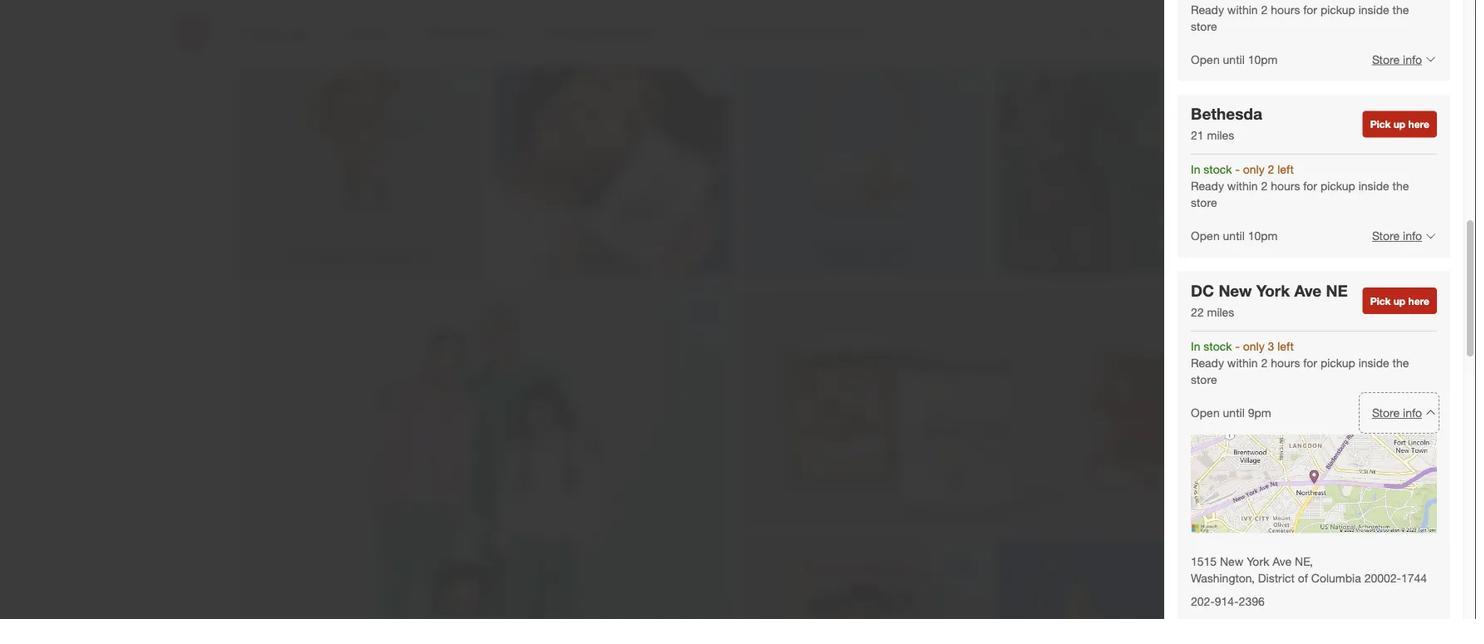 Task type: vqa. For each thing, say whether or not it's contained in the screenshot.
In Store
no



Task type: locate. For each thing, give the bounding box(es) containing it.
search
[[1098, 27, 1138, 43]]

0 vertical spatial sign in
[[1412, 252, 1443, 264]]

2 info from the top
[[1403, 229, 1422, 244]]

until up order
[[1223, 52, 1245, 67]]

choose options dialog
[[1164, 0, 1476, 620]]

mug right tree
[[1379, 537, 1402, 551]]

wondershop™ down "green"
[[1311, 179, 1399, 195]]

explore items dialog
[[1164, 0, 1476, 620]]

manage
[[1268, 250, 1316, 266], [1268, 497, 1316, 514], [1270, 534, 1318, 550]]

is right day
[[866, 241, 874, 254]]

0 vertical spatial or
[[1253, 250, 1265, 266]]

out of stock at
[[1178, 391, 1266, 407]]

sign in button for 16oz holiday stoneware 'this is my christmas movie' mug - wondershop™
[[1402, 492, 1450, 519]]

2 vertical spatial sign in button
[[1397, 524, 1463, 560]]

1 only from the top
[[1324, 135, 1348, 150]]

ave inside dc new york ave ne 22 miles
[[1294, 282, 1322, 301]]

for inside ready within 2 hours for pickup inside the store
[[1303, 2, 1317, 17]]

2 pick up here button from the top
[[1363, 288, 1437, 315]]

2 store info from the top
[[1372, 229, 1422, 244]]

1 vertical spatial only
[[1243, 340, 1265, 354]]

1 vertical spatial until
[[1223, 229, 1245, 244]]

in for 21
[[1191, 163, 1200, 177]]

ave
[[1283, 90, 1302, 104], [1294, 282, 1322, 301], [1273, 555, 1292, 569]]

mug inside christmas earthenware figural gingerbread man mug - wondershop™ wondershop
[[1324, 117, 1352, 133]]

0 vertical spatial dc
[[1211, 90, 1227, 104]]

wondershop™ inside 8oz christmas earthenware figural gingerbread man mug - wondershop™
[[1311, 179, 1399, 195]]

christmas left 'music.'
[[823, 253, 871, 266]]

to left 1744
[[1377, 570, 1387, 582]]

store for dc new york ave ne
[[1372, 406, 1400, 421]]

christmas inside christmas earthenware figural gingerbread man mug - wondershop™ wondershop
[[1324, 67, 1389, 84]]

york for ne
[[1256, 282, 1290, 301]]

2 open until 10pm from the top
[[1191, 229, 1278, 244]]

to down "green"
[[1353, 189, 1363, 202]]

0 vertical spatial until
[[1223, 52, 1245, 67]]

14.3oz holiday earthenware christmas tree mug - wondershop™ image
[[1341, 402, 1424, 485]]

until for dc
[[1223, 406, 1245, 421]]

1 vertical spatial 16oz
[[1324, 326, 1354, 343]]

here
[[1408, 118, 1430, 131], [1408, 295, 1430, 308]]

create down 14oz
[[1211, 534, 1251, 550]]

hours inside order pickup dc new york ave ne • ready within 2 hours for pickup inside the store
[[1413, 90, 1443, 104]]

0 vertical spatial sign
[[1412, 252, 1432, 264]]

1 store info from the top
[[1372, 52, 1422, 67]]

1 vertical spatial create
[[1209, 497, 1249, 514]]

open until 10pm
[[1191, 52, 1278, 67], [1191, 229, 1278, 244]]

only
[[1324, 135, 1348, 150], [1324, 383, 1348, 398]]

york inside order pickup dc new york ave ne • ready within 2 hours for pickup inside the store
[[1257, 90, 1280, 104]]

ne
[[1305, 90, 1321, 104], [1326, 282, 1348, 301]]

to
[[1297, 19, 1312, 38], [1353, 189, 1363, 202], [1353, 437, 1363, 450], [1241, 570, 1250, 582], [1377, 570, 1387, 582]]

pickup
[[1320, 2, 1355, 17], [1258, 67, 1308, 86], [1228, 109, 1263, 123], [1320, 179, 1355, 194], [1320, 356, 1355, 371], [1326, 436, 1366, 452]]

until
[[1223, 52, 1245, 67], [1223, 229, 1245, 244], [1223, 406, 1245, 421]]

2 pick up here from the top
[[1370, 295, 1430, 308]]

gingerbread
[[1324, 101, 1403, 117], [1318, 163, 1397, 179], [1195, 537, 1260, 551]]

16oz holiday stoneware 'this is my christmas movie' mug - wondershop™ image
[[1178, 325, 1314, 462], [1178, 325, 1314, 462]]

gingerbread for $5.00 14oz christmas earthenware gingerbread house mug - wondershop™
[[1195, 537, 1260, 551]]

1 horizontal spatial of
[[1298, 571, 1308, 586]]

1 pick up here button from the top
[[1363, 111, 1437, 138]]

show
[[1253, 484, 1288, 500]]

1 vertical spatial store
[[1372, 229, 1400, 244]]

at
[[1351, 135, 1361, 150], [1351, 383, 1361, 398], [1254, 391, 1266, 407]]

1 vertical spatial is
[[1429, 345, 1440, 362]]

new inside order pickup dc new york ave ne • ready within 2 hours for pickup inside the store
[[1231, 90, 1254, 104]]

wondershop™ up district
[[1227, 554, 1299, 568]]

16oz inside dia pacheco 16oz stoneware 'feliz navidad' mug green - wondershop™
[[1407, 79, 1437, 95]]

stoneware
[[1324, 98, 1392, 114], [1324, 345, 1392, 362]]

christmas down the 'this
[[1347, 364, 1412, 381]]

or for 16oz holiday stoneware 'this is my christmas movie' mug - wondershop™
[[1253, 497, 1265, 514]]

1 vertical spatial york
[[1256, 282, 1290, 301]]

until right value
[[1223, 229, 1245, 244]]

only at ¬
[[1324, 134, 1375, 151], [1324, 382, 1375, 398]]

16oz holiday stoneware 'this is my christmas movie' mug - wondershop™ link
[[1324, 325, 1440, 419]]

3 open from the top
[[1191, 406, 1220, 421]]

mug inside dia pacheco 16oz stoneware 'feliz navidad' mug green - wondershop™
[[1383, 117, 1411, 133]]

2 here from the top
[[1408, 295, 1430, 308]]

2 vertical spatial gingerbread
[[1195, 537, 1260, 551]]

or right 14oz
[[1253, 497, 1265, 514]]

the left navidad'
[[1300, 109, 1317, 123]]

to for add to cart button above 2396
[[1241, 570, 1250, 582]]

¬
[[1364, 134, 1375, 151], [1364, 382, 1375, 398]]

christmas down navidad'
[[1297, 146, 1362, 162]]

to up 2396
[[1241, 570, 1250, 582]]

1 info from the top
[[1403, 52, 1422, 67]]

1 vertical spatial man
[[1400, 163, 1428, 179]]

store info up shopping
[[1372, 229, 1422, 244]]

the down dia pacheco 16oz stoneware 'feliz navidad' mug green - wondershop™
[[1393, 179, 1409, 194]]

0 vertical spatial in
[[1435, 252, 1443, 264]]

christmas down show
[[1233, 504, 1286, 518]]

store inside the in stock - only 3 left ready within 2 hours for pickup inside the store
[[1191, 373, 1217, 387]]

figural right pacheco
[[1409, 84, 1452, 100]]

wondershop™ down 'feliz
[[1365, 117, 1452, 133]]

0 vertical spatial figural
[[1409, 84, 1452, 100]]

figural
[[1409, 84, 1452, 100], [1271, 163, 1314, 179]]

frequently
[[1178, 362, 1257, 381]]

within inside ready within 2 hours for pickup inside the store
[[1227, 2, 1258, 17]]

york
[[1257, 90, 1280, 104], [1256, 282, 1290, 301], [1247, 555, 1269, 569]]

9pm
[[1248, 406, 1271, 421]]

0 vertical spatial open
[[1191, 52, 1220, 67]]

1 open until 10pm from the top
[[1191, 52, 1278, 67]]

mug down 'feliz
[[1383, 117, 1411, 133]]

2 vertical spatial info
[[1403, 406, 1422, 421]]

add down movie'
[[1331, 437, 1350, 450]]

figural down 8oz
[[1271, 163, 1314, 179]]

inside up pacheco
[[1359, 2, 1389, 17]]

2 in from the top
[[1191, 340, 1200, 354]]

within
[[1227, 2, 1258, 17], [1370, 90, 1400, 104], [1227, 179, 1258, 194], [1227, 356, 1258, 371], [1219, 436, 1254, 452]]

1 only at ¬ from the top
[[1324, 134, 1375, 151]]

mug up washington,
[[1192, 554, 1216, 568]]

stay toasty for caroling day.
[[294, 253, 426, 266]]

at for green
[[1351, 135, 1361, 150]]

2 vertical spatial create
[[1211, 534, 1251, 550]]

ave inside order pickup dc new york ave ne • ready within 2 hours for pickup inside the store
[[1283, 90, 1302, 104]]

sign in button inside the choose options dialog
[[1397, 524, 1463, 560]]

2 vertical spatial store info
[[1372, 406, 1422, 421]]

2 vertical spatial ave
[[1273, 555, 1292, 569]]

1 vertical spatial create or manage registry
[[1209, 497, 1365, 514]]

christmas up •
[[1324, 67, 1389, 84]]

pick up here
[[1370, 118, 1430, 131], [1370, 295, 1430, 308]]

new for 1515
[[1220, 555, 1243, 569]]

christmas inside $5.00 14.3oz holiday earthenware christmas tree mug - wondershop™
[[1390, 520, 1443, 535]]

christmas inside 8oz christmas earthenware figural gingerbread man mug - wondershop™
[[1297, 146, 1362, 162]]

wondershop™ inside christmas earthenware figural gingerbread man mug - wondershop™ wondershop
[[1365, 117, 1452, 133]]

is inside 16oz holiday stoneware 'this is my christmas movie' mug - wondershop™
[[1429, 345, 1440, 362]]

only inside the in stock - only 3 left ready within 2 hours for pickup inside the store
[[1243, 340, 1265, 354]]

hours down 8oz
[[1271, 179, 1300, 194]]

What can we help you find? suggestions appear below search field
[[696, 15, 1110, 52]]

mug right movie'
[[1369, 383, 1397, 400]]

in up frequently
[[1191, 340, 1200, 354]]

open until 10pm up the 8
[[1191, 229, 1278, 244]]

1 vertical spatial manage
[[1268, 497, 1316, 514]]

here up shipping
[[1408, 295, 1430, 308]]

in for new
[[1191, 340, 1200, 354]]

0 vertical spatial sign in button
[[1402, 244, 1450, 271]]

gingerbread down pacheco
[[1324, 101, 1403, 117]]

1 vertical spatial only
[[1324, 383, 1348, 398]]

dc inside dc new york ave ne 22 miles
[[1191, 282, 1214, 301]]

1515 new york ave ne, washington, district of columbia 20002-1744
[[1191, 555, 1427, 586]]

create or manage registry for dia pacheco 16oz stoneware 'feliz navidad' mug green - wondershop™
[[1209, 250, 1365, 266]]

0 vertical spatial store info
[[1372, 52, 1422, 67]]

of down ne,
[[1298, 571, 1308, 586]]

store info down the 'this
[[1372, 406, 1422, 421]]

to for add to cart button over stores
[[1353, 437, 1363, 450]]

pickup up added to cart
[[1320, 2, 1355, 17]]

3 store info button from the top
[[1361, 395, 1437, 432]]

2 vertical spatial york
[[1247, 555, 1269, 569]]

group
[[1176, 214, 1463, 286]]

0 vertical spatial create or manage registry
[[1209, 250, 1365, 266]]

3 store info from the top
[[1372, 406, 1422, 421]]

left inside in stock - only 2 left ready within 2 hours for pickup inside the store
[[1278, 163, 1294, 177]]

2 right pacheco
[[1404, 90, 1410, 104]]

only
[[1243, 163, 1265, 177], [1243, 340, 1265, 354]]

$5.00 inside explore items "dialog"
[[1324, 154, 1352, 169]]

0 vertical spatial create
[[1209, 250, 1249, 266]]

1 vertical spatial store info button
[[1361, 218, 1437, 255]]

0 vertical spatial pick up here
[[1370, 118, 1430, 131]]

in stock - only 3 left ready within 2 hours for pickup inside the store
[[1191, 340, 1409, 387]]

2 horizontal spatial available
[[1403, 352, 1441, 364]]

within inside available near you ready within 2 hours for pickup inside the store
[[1219, 436, 1254, 452]]

group containing value
[[1176, 214, 1463, 286]]

wondershop™ down movie'
[[1324, 402, 1411, 419]]

3
[[1268, 340, 1274, 354]]

stock inside show in-stock stores button
[[1309, 484, 1344, 500]]

available
[[1207, 351, 1246, 363], [1305, 352, 1344, 364], [1403, 352, 1441, 364]]

day.
[[407, 253, 426, 266]]

not down shipping
[[1384, 352, 1400, 364]]

1 vertical spatial info
[[1403, 229, 1422, 244]]

0 horizontal spatial is
[[866, 241, 874, 254]]

mug for $5.00 14.3oz holiday earthenware christmas tree mug - wondershop™
[[1379, 537, 1402, 551]]

for inside in stock - only 2 left ready within 2 hours for pickup inside the store
[[1303, 179, 1317, 194]]

1 vertical spatial left
[[1278, 340, 1294, 354]]

bethesda
[[1191, 105, 1262, 124]]

is
[[866, 241, 874, 254], [1429, 345, 1440, 362]]

0 vertical spatial man
[[1407, 101, 1434, 117]]

christmas inside 16oz holiday stoneware 'this is my christmas movie' mug - wondershop™
[[1347, 364, 1412, 381]]

0 horizontal spatial of
[[1203, 391, 1214, 407]]

store info button down the 'this
[[1361, 395, 1437, 432]]

not inside shipping not available
[[1384, 352, 1400, 364]]

not down 'pickup'
[[1188, 351, 1204, 363]]

add
[[1331, 189, 1350, 202], [1331, 437, 1350, 450], [1219, 570, 1238, 582], [1355, 570, 1374, 582]]

inside up stores
[[1369, 436, 1404, 452]]

district
[[1258, 571, 1295, 586]]

earthenware down 20002- in the bottom right of the page
[[1324, 593, 1405, 609]]

toasty
[[318, 253, 346, 266]]

1 vertical spatial new
[[1219, 282, 1252, 301]]

$5.00 14.3oz holiday earthenware christmas tree mug - wondershop™
[[1321, 488, 1443, 568]]

at inside the choose options dialog
[[1254, 391, 1266, 407]]

left down 8oz
[[1278, 163, 1294, 177]]

sign in button right stores
[[1402, 492, 1450, 519]]

1 open from the top
[[1191, 52, 1220, 67]]

sign in button for dia pacheco 16oz stoneware 'feliz navidad' mug green - wondershop™
[[1402, 244, 1450, 271]]

stoneware up my
[[1324, 345, 1392, 362]]

1 up from the top
[[1394, 118, 1406, 131]]

1 vertical spatial only at ¬
[[1324, 382, 1375, 398]]

here for dc new york ave ne
[[1408, 295, 1430, 308]]

only down bethesda 21 miles in the right top of the page
[[1243, 163, 1265, 177]]

left right 3
[[1278, 340, 1294, 354]]

1 horizontal spatial is
[[1429, 345, 1440, 362]]

2 store from the top
[[1372, 229, 1400, 244]]

2 up added
[[1261, 2, 1268, 17]]

1 vertical spatial of
[[1298, 571, 1308, 586]]

1 in from the top
[[1191, 163, 1200, 177]]

10pm down added
[[1248, 52, 1278, 67]]

1 vertical spatial open
[[1191, 229, 1220, 244]]

gingerbread up 1515
[[1195, 537, 1260, 551]]

in
[[1191, 163, 1200, 177], [1191, 340, 1200, 354]]

up for bethesda
[[1394, 118, 1406, 131]]

0 vertical spatial of
[[1203, 391, 1214, 407]]

up for dc new york ave ne
[[1394, 295, 1406, 308]]

1 store from the top
[[1372, 52, 1400, 67]]

open down frequently
[[1191, 406, 1220, 421]]

2 vertical spatial registry
[[1322, 534, 1366, 550]]

0 vertical spatial here
[[1408, 118, 1430, 131]]

2 vertical spatial or
[[1254, 534, 1266, 550]]

2 vertical spatial open
[[1191, 406, 1220, 421]]

stay
[[294, 253, 315, 266]]

2 only at ¬ from the top
[[1324, 382, 1375, 398]]

dialog
[[1164, 0, 1476, 620], [1164, 0, 1476, 620]]

inside down "wondershop"
[[1359, 179, 1389, 194]]

in inside in stock - only 2 left ready within 2 hours for pickup inside the store
[[1191, 163, 1200, 177]]

earthenware inside 8oz christmas earthenware figural gingerbread man mug - wondershop™
[[1365, 146, 1447, 162]]

or up dc new york ave ne 22 miles
[[1253, 250, 1265, 266]]

0 horizontal spatial ne
[[1305, 90, 1321, 104]]

0 vertical spatial store
[[1372, 52, 1400, 67]]

store info button for bethesda
[[1361, 218, 1437, 255]]

1515
[[1191, 555, 1217, 569]]

1 vertical spatial registry
[[1320, 497, 1365, 514]]

stoneware inside dia pacheco 16oz stoneware 'feliz navidad' mug green - wondershop™
[[1324, 98, 1392, 114]]

0 vertical spatial 10pm
[[1248, 52, 1278, 67]]

hours down you
[[1269, 436, 1302, 452]]

not down delivery
[[1286, 352, 1303, 364]]

pickup down order
[[1228, 109, 1263, 123]]

store
[[1191, 19, 1217, 34], [1320, 109, 1346, 123], [1191, 196, 1217, 211], [1191, 373, 1217, 387], [1431, 436, 1461, 452]]

left for miles
[[1278, 163, 1294, 177]]

0 vertical spatial pick
[[1370, 118, 1391, 131]]

1 vertical spatial figural
[[1271, 163, 1314, 179]]

christmas up 1744
[[1390, 520, 1443, 535]]

inside inside in stock - only 2 left ready within 2 hours for pickup inside the store
[[1359, 179, 1389, 194]]

0 vertical spatial info
[[1403, 52, 1422, 67]]

in stock - only 2 left ready within 2 hours for pickup inside the store
[[1191, 163, 1409, 211]]

24
[[1288, 17, 1297, 27]]

1 vertical spatial ¬
[[1364, 382, 1375, 398]]

1 only from the top
[[1243, 163, 1265, 177]]

$5.00
[[1324, 154, 1352, 169], [1324, 159, 1356, 176], [1232, 488, 1260, 503], [1368, 488, 1396, 503]]

0 vertical spatial new
[[1231, 90, 1254, 104]]

house
[[1263, 537, 1297, 551]]

0 vertical spatial holiday
[[1357, 326, 1405, 343]]

ave inside 1515 new york ave ne, washington, district of columbia 20002-1744
[[1273, 555, 1292, 569]]

hours up 24
[[1271, 2, 1300, 17]]

2 vertical spatial in
[[1442, 534, 1452, 550]]

2 until from the top
[[1223, 229, 1245, 244]]

holiday
[[1357, 326, 1405, 343], [1382, 504, 1421, 518]]

0 vertical spatial ne
[[1305, 90, 1321, 104]]

gingerbread for 8oz christmas earthenware figural gingerbread man mug - wondershop™
[[1318, 163, 1397, 179]]

2 vertical spatial store
[[1372, 406, 1400, 421]]

not inside the pickup not available
[[1188, 351, 1204, 363]]

is inside every day is perfect christmas music.
[[866, 241, 874, 254]]

the inside in stock - only 2 left ready within 2 hours for pickup inside the store
[[1393, 179, 1409, 194]]

1 vertical spatial in
[[1435, 499, 1443, 512]]

1 stoneware from the top
[[1324, 98, 1392, 114]]

miles
[[1207, 129, 1234, 143], [1207, 306, 1234, 320]]

in inside the in stock - only 3 left ready within 2 hours for pickup inside the store
[[1191, 340, 1200, 354]]

view
[[1249, 316, 1277, 332]]

0 horizontal spatial 16oz
[[1324, 326, 1354, 343]]

add to cart for add to cart button below "green"
[[1331, 189, 1385, 202]]

stock up frequently
[[1204, 340, 1232, 354]]

at for movie'
[[1351, 383, 1361, 398]]

0 vertical spatial 16oz
[[1407, 79, 1437, 95]]

1 vertical spatial here
[[1408, 295, 1430, 308]]

store info
[[1372, 52, 1422, 67], [1372, 229, 1422, 244], [1372, 406, 1422, 421]]

2 vertical spatial store info button
[[1361, 395, 1437, 432]]

the inside the in stock - only 3 left ready within 2 hours for pickup inside the store
[[1393, 356, 1409, 371]]

0 vertical spatial york
[[1257, 90, 1280, 104]]

pick up here button for dc new york ave ne
[[1363, 288, 1437, 315]]

1 vertical spatial up
[[1394, 295, 1406, 308]]

open until 10pm up order
[[1191, 52, 1278, 67]]

2 vertical spatial sign in
[[1411, 534, 1452, 550]]

open up order
[[1191, 52, 1220, 67]]

within inside order pickup dc new york ave ne • ready within 2 hours for pickup inside the store
[[1370, 90, 1400, 104]]

0 vertical spatial left
[[1278, 163, 1294, 177]]

0 vertical spatial registry
[[1320, 250, 1365, 266]]

-
[[1356, 117, 1361, 133], [1366, 136, 1371, 152], [1235, 163, 1240, 177], [1302, 179, 1308, 195], [1235, 340, 1240, 354], [1401, 383, 1406, 400], [1405, 537, 1410, 551], [1219, 554, 1223, 568]]

21
[[1191, 129, 1204, 143]]

up up shipping
[[1394, 295, 1406, 308]]

- inside the in stock - only 3 left ready within 2 hours for pickup inside the store
[[1235, 340, 1240, 354]]

1 miles from the top
[[1207, 129, 1234, 143]]

store info for bethesda
[[1372, 229, 1422, 244]]

navidad'
[[1324, 117, 1379, 133]]

1 store info button from the top
[[1361, 42, 1437, 78]]

left
[[1278, 163, 1294, 177], [1278, 340, 1294, 354]]

1744
[[1401, 571, 1427, 586]]

hours inside the in stock - only 3 left ready within 2 hours for pickup inside the store
[[1271, 356, 1300, 371]]

1 pick up here from the top
[[1370, 118, 1430, 131]]

1 vertical spatial dc
[[1191, 282, 1214, 301]]

- inside the $5.00 14oz christmas earthenware gingerbread house mug - wondershop™
[[1219, 554, 1223, 568]]

2 vertical spatial until
[[1223, 406, 1245, 421]]

ready inside order pickup dc new york ave ne • ready within 2 hours for pickup inside the store
[[1333, 90, 1366, 104]]

info for bethesda
[[1403, 229, 1422, 244]]

stock up 14.3oz
[[1309, 484, 1344, 500]]

store up shopping
[[1372, 229, 1400, 244]]

0 vertical spatial stoneware
[[1324, 98, 1392, 114]]

0 vertical spatial pick up here button
[[1363, 111, 1437, 138]]

the down shipping
[[1393, 356, 1409, 371]]

0 vertical spatial is
[[866, 241, 874, 254]]

is right the 'this
[[1429, 345, 1440, 362]]

sign in for 16oz holiday stoneware 'this is my christmas movie' mug - wondershop™
[[1412, 499, 1443, 512]]

sign in button up 1744
[[1397, 524, 1463, 560]]

add down tree
[[1355, 570, 1374, 582]]

8 link
[[1233, 243, 1270, 279]]

available down shipping
[[1403, 352, 1441, 364]]

pickup down "green"
[[1320, 179, 1355, 194]]

dia
[[1324, 79, 1345, 95]]

2 vertical spatial sign
[[1411, 534, 1438, 550]]

14.3
[[1190, 253, 1216, 269]]

1 10pm from the top
[[1248, 52, 1278, 67]]

info
[[1403, 52, 1422, 67], [1403, 229, 1422, 244], [1403, 406, 1422, 421]]

2 vertical spatial new
[[1220, 555, 1243, 569]]

add to cart for add to cart button under tree
[[1355, 570, 1409, 582]]

1 horizontal spatial 16oz
[[1407, 79, 1437, 95]]

stock down 21
[[1204, 163, 1232, 177]]

add to cart up 2396
[[1219, 570, 1272, 582]]

christmas down tree
[[1324, 574, 1389, 590]]

1 vertical spatial store info
[[1372, 229, 1422, 244]]

york inside 1515 new york ave ne, washington, district of columbia 20002-1744
[[1247, 555, 1269, 569]]

0 vertical spatial only
[[1243, 163, 1265, 177]]

to up stores
[[1353, 437, 1363, 450]]

only for movie'
[[1324, 383, 1348, 398]]

'this
[[1395, 345, 1426, 362]]

2 stoneware from the top
[[1324, 345, 1392, 362]]

1 vertical spatial pick up here button
[[1363, 288, 1437, 315]]

shipping not available
[[1384, 333, 1441, 364]]

not inside delivery not available
[[1286, 352, 1303, 364]]

2
[[1261, 2, 1268, 17], [1404, 90, 1410, 104], [1268, 163, 1274, 177], [1261, 179, 1268, 194], [1261, 356, 1268, 371], [1258, 436, 1265, 452]]

- inside in stock - only 2 left ready within 2 hours for pickup inside the store
[[1235, 163, 1240, 177]]

only for york
[[1243, 340, 1265, 354]]

figural inside 8oz christmas earthenware figural gingerbread man mug - wondershop™
[[1271, 163, 1314, 179]]

dc up the 22
[[1191, 282, 1214, 301]]

holiday inside 16oz holiday stoneware 'this is my christmas movie' mug - wondershop™
[[1357, 326, 1405, 343]]

2 miles from the top
[[1207, 306, 1234, 320]]

store inside ready within 2 hours for pickup inside the store
[[1191, 19, 1217, 34]]

2 store info button from the top
[[1361, 218, 1437, 255]]

info for dc new york ave ne
[[1403, 406, 1422, 421]]

inside inside ready within 2 hours for pickup inside the store
[[1359, 2, 1389, 17]]

0 horizontal spatial available
[[1207, 351, 1246, 363]]

3 until from the top
[[1223, 406, 1245, 421]]

1 horizontal spatial figural
[[1409, 84, 1452, 100]]

hours down 3
[[1271, 356, 1300, 371]]

1 horizontal spatial not
[[1286, 352, 1303, 364]]

new down the 8 link
[[1219, 282, 1252, 301]]

1 vertical spatial open until 10pm
[[1191, 229, 1278, 244]]

open for dc
[[1191, 406, 1220, 421]]

2 vertical spatial create or manage registry
[[1211, 534, 1366, 550]]

2 ¬ from the top
[[1364, 382, 1375, 398]]

day
[[846, 241, 863, 254]]

store down •
[[1320, 109, 1346, 123]]

inside left the 'this
[[1359, 356, 1389, 371]]

wondershop
[[1324, 135, 1381, 147]]

0 vertical spatial only
[[1324, 135, 1348, 150]]

0 vertical spatial gingerbread
[[1324, 101, 1403, 117]]

pick up here for dc new york ave ne
[[1370, 295, 1430, 308]]

new inside dc new york ave ne 22 miles
[[1219, 282, 1252, 301]]

1 vertical spatial sign in
[[1412, 499, 1443, 512]]

2 only from the top
[[1324, 383, 1348, 398]]

only at ¬ for green
[[1324, 134, 1375, 151]]

only for miles
[[1243, 163, 1265, 177]]

3 info from the top
[[1403, 406, 1422, 421]]

pick for dc new york ave ne
[[1370, 295, 1391, 308]]

0 vertical spatial open until 10pm
[[1191, 52, 1278, 67]]

value
[[1178, 215, 1209, 231]]

christmas inside every day is perfect christmas music.
[[823, 253, 871, 266]]

1 ¬ from the top
[[1364, 134, 1375, 151]]

sign in for dia pacheco 16oz stoneware 'feliz navidad' mug green - wondershop™
[[1412, 252, 1443, 264]]

pick up here for bethesda
[[1370, 118, 1430, 131]]

create
[[1209, 250, 1249, 266], [1209, 497, 1249, 514], [1211, 534, 1251, 550]]

1 vertical spatial sign in button
[[1402, 492, 1450, 519]]

of
[[1203, 391, 1214, 407], [1298, 571, 1308, 586]]

0 vertical spatial up
[[1394, 118, 1406, 131]]

frequently also added
[[1178, 362, 1343, 381]]

add to cart button down tree
[[1348, 563, 1416, 589]]

only left 3
[[1243, 340, 1265, 354]]

only at ¬ down my
[[1324, 382, 1375, 398]]

store up value
[[1191, 196, 1217, 211]]

registry for 16oz holiday stoneware 'this is my christmas movie' mug - wondershop™
[[1320, 497, 1365, 514]]

1 vertical spatial pick
[[1370, 295, 1391, 308]]

add to cart for add to cart button above 2396
[[1219, 570, 1272, 582]]

2 open from the top
[[1191, 229, 1220, 244]]

2 only from the top
[[1243, 340, 1265, 354]]

wondershop™ inside the $5.00 14oz christmas earthenware gingerbread house mug - wondershop™
[[1227, 554, 1299, 568]]

mug inside the $5.00 14oz christmas earthenware gingerbread house mug - wondershop™
[[1192, 554, 1216, 568]]

2 left from the top
[[1278, 340, 1294, 354]]

holiday up the 'this
[[1357, 326, 1405, 343]]

1 pick from the top
[[1370, 118, 1391, 131]]

1 vertical spatial gingerbread
[[1318, 163, 1397, 179]]

mug inside 8oz christmas earthenware figural gingerbread man mug - wondershop™
[[1271, 179, 1299, 195]]

mug
[[1383, 117, 1411, 133], [1324, 117, 1352, 133], [1271, 179, 1299, 195], [1369, 383, 1397, 400], [1379, 537, 1402, 551], [1192, 554, 1216, 568]]

3 store from the top
[[1372, 406, 1400, 421]]

create down value
[[1209, 250, 1249, 266]]

$5.00 inside $5.00 14.3oz holiday earthenware christmas tree mug - wondershop™
[[1368, 488, 1396, 503]]

york up view
[[1256, 282, 1290, 301]]

1 vertical spatial ne
[[1326, 282, 1348, 301]]

in down 21
[[1191, 163, 1200, 177]]

2 horizontal spatial not
[[1384, 352, 1400, 364]]

1 horizontal spatial available
[[1305, 352, 1344, 364]]

ready inside the in stock - only 3 left ready within 2 hours for pickup inside the store
[[1191, 356, 1224, 371]]

1 here from the top
[[1408, 118, 1430, 131]]

to for add to cart button under tree
[[1377, 570, 1387, 582]]

york up bethesda
[[1257, 90, 1280, 104]]

1 left from the top
[[1278, 163, 1294, 177]]

new
[[1231, 90, 1254, 104], [1219, 282, 1252, 301], [1220, 555, 1243, 569]]

pickup inside in stock - only 2 left ready within 2 hours for pickup inside the store
[[1320, 179, 1355, 194]]

inside inside available near you ready within 2 hours for pickup inside the store
[[1369, 436, 1404, 452]]

christmas earthenware figur
[[1324, 574, 1434, 620]]

add to cart up stores
[[1331, 437, 1385, 450]]

pick up here up out
[[1370, 295, 1430, 308]]

store
[[1372, 52, 1400, 67], [1372, 229, 1400, 244], [1372, 406, 1400, 421]]

0 vertical spatial only at ¬
[[1324, 134, 1375, 151]]

inside inside the in stock - only 3 left ready within 2 hours for pickup inside the store
[[1359, 356, 1389, 371]]

add to cart down tree
[[1355, 570, 1409, 582]]

2 down near
[[1258, 436, 1265, 452]]

2 pick from the top
[[1370, 295, 1391, 308]]

mug for dia pacheco 16oz stoneware 'feliz navidad' mug green - wondershop™
[[1383, 117, 1411, 133]]

sign in
[[1412, 252, 1443, 264], [1412, 499, 1443, 512], [1411, 534, 1452, 550]]

2 up from the top
[[1394, 295, 1406, 308]]

create or manage registry for 16oz holiday stoneware 'this is my christmas movie' mug - wondershop™
[[1209, 497, 1365, 514]]

the down 16oz holiday stoneware 'this is my christmas movie' mug - wondershop™
[[1408, 436, 1427, 452]]

create left show
[[1209, 497, 1249, 514]]

$5.00 inside the choose options dialog
[[1324, 159, 1356, 176]]

figural inside christmas earthenware figural gingerbread man mug - wondershop™ wondershop
[[1409, 84, 1452, 100]]

christmas earthenware figural gingerbread man mug - wondershop™ image
[[1178, 67, 1311, 200], [1178, 573, 1314, 620], [1178, 573, 1314, 620]]

dia pacheco 16oz stoneware 'feliz navidad' mug green - wondershop™ image
[[1178, 77, 1314, 214], [1178, 77, 1314, 214]]

add up 202-914-2396
[[1219, 570, 1238, 582]]

miles down bethesda
[[1207, 129, 1234, 143]]



Task type: describe. For each thing, give the bounding box(es) containing it.
pacheco
[[1349, 79, 1404, 95]]

christmas earthenware figural gingerbread man mug - wondershop™ wondershop
[[1324, 67, 1452, 147]]

out
[[1360, 316, 1379, 332]]

add to cart button up stores
[[1324, 430, 1392, 457]]

wondershop™ inside $5.00 14.3oz holiday earthenware christmas tree mug - wondershop™
[[1346, 554, 1418, 568]]

•
[[1324, 90, 1330, 104]]

14.3 link
[[1179, 243, 1227, 279]]

stoneware inside 16oz holiday stoneware 'this is my christmas movie' mug - wondershop™
[[1324, 345, 1392, 362]]

dialog containing added to cart
[[1164, 0, 1476, 620]]

ready within 2 hours for pickup inside the store
[[1191, 2, 1409, 34]]

show in-stock stores button
[[1178, 474, 1463, 510]]

add for add to cart button below "green"
[[1331, 189, 1350, 202]]

added
[[1297, 362, 1343, 381]]

add for add to cart button under tree
[[1355, 570, 1374, 582]]

14oz christmas earthenware gingerbread house mug - wondershop™ image
[[1204, 402, 1287, 485]]

add to cart button up 2396
[[1211, 563, 1280, 589]]

to for add to cart button below "green"
[[1353, 189, 1363, 202]]

in-
[[1292, 484, 1309, 500]]

202-914-2396
[[1191, 594, 1265, 609]]

available near you ready within 2 hours for pickup inside the store
[[1178, 417, 1461, 452]]

christmas inside christmas earthenware figur
[[1324, 574, 1389, 590]]

for inside order pickup dc new york ave ne • ready within 2 hours for pickup inside the store
[[1211, 109, 1225, 123]]

8
[[1248, 253, 1255, 269]]

only at ¬ for movie'
[[1324, 382, 1375, 398]]

2396
[[1239, 594, 1265, 609]]

mug inside 16oz holiday stoneware 'this is my christmas movie' mug - wondershop™
[[1369, 383, 1397, 400]]

stores
[[1348, 484, 1387, 500]]

until for bethesda
[[1223, 229, 1245, 244]]

open until 10pm for store info dropdown button related to bethesda
[[1191, 229, 1278, 244]]

shipping
[[1384, 333, 1439, 349]]

of inside 1515 new york ave ne, washington, district of columbia 20002-1744
[[1298, 571, 1308, 586]]

store for bethesda
[[1372, 229, 1400, 244]]

choose options
[[1178, 15, 1321, 38]]

christmas earthenware figural gingerbread man mug - wondershop™ image inside the choose options dialog
[[1178, 67, 1311, 200]]

near
[[1238, 417, 1266, 433]]

available
[[1178, 417, 1234, 433]]

man inside 8oz christmas earthenware figural gingerbread man mug - wondershop™
[[1400, 163, 1428, 179]]

delivery not available
[[1286, 333, 1344, 364]]

- inside 16oz holiday stoneware 'this is my christmas movie' mug - wondershop™
[[1401, 383, 1406, 400]]

hours inside ready within 2 hours for pickup inside the store
[[1271, 2, 1300, 17]]

of inside the choose options dialog
[[1203, 391, 1214, 407]]

or inside the choose options dialog
[[1254, 534, 1266, 550]]

- inside 8oz christmas earthenware figural gingerbread man mug - wondershop™
[[1302, 179, 1308, 195]]

¬ for mug
[[1364, 382, 1375, 398]]

14.3oz
[[1344, 504, 1378, 518]]

also
[[1261, 362, 1292, 381]]

in for 16oz holiday stoneware 'this is my christmas movie' mug - wondershop™
[[1435, 499, 1443, 512]]

914-
[[1215, 594, 1239, 609]]

202-
[[1191, 594, 1215, 609]]

16oz holiday stoneware 'this is my christmas movie' mug - wondershop™
[[1324, 326, 1440, 419]]

store info button for dc new york ave ne
[[1361, 395, 1437, 432]]

store inside order pickup dc new york ave ne • ready within 2 hours for pickup inside the store
[[1320, 109, 1346, 123]]

added
[[1244, 19, 1293, 38]]

man inside christmas earthenware figural gingerbread man mug - wondershop™ wondershop
[[1407, 101, 1434, 117]]

dialog containing bethesda
[[1164, 0, 1476, 620]]

ne inside order pickup dc new york ave ne • ready within 2 hours for pickup inside the store
[[1305, 90, 1321, 104]]

continue shopping
[[1254, 266, 1374, 282]]

2 inside order pickup dc new york ave ne • ready within 2 hours for pickup inside the store
[[1404, 90, 1410, 104]]

only for green
[[1324, 135, 1348, 150]]

ready inside in stock - only 2 left ready within 2 hours for pickup inside the store
[[1191, 179, 1224, 194]]

'feliz
[[1395, 98, 1428, 114]]

movie'
[[1324, 383, 1365, 400]]

new for dc
[[1219, 282, 1252, 301]]

show in-stock stores
[[1253, 484, 1387, 500]]

create for dia pacheco 16oz stoneware 'feliz navidad' mug green - wondershop™
[[1209, 250, 1249, 266]]

pickup not available
[[1188, 332, 1246, 363]]

in inside the choose options dialog
[[1442, 534, 1452, 550]]

holiday inside $5.00 14.3oz holiday earthenware christmas tree mug - wondershop™
[[1382, 504, 1421, 518]]

earthenware inside christmas earthenware figur
[[1324, 593, 1405, 609]]

hours inside available near you ready within 2 hours for pickup inside the store
[[1269, 436, 1302, 452]]

14oz
[[1205, 504, 1230, 518]]

york for ne,
[[1247, 555, 1269, 569]]

every day is perfect christmas music.
[[817, 241, 914, 266]]

ready inside ready within 2 hours for pickup inside the store
[[1191, 2, 1224, 17]]

stock inside in stock - only 2 left ready within 2 hours for pickup inside the store
[[1204, 163, 1232, 177]]

search button
[[1098, 15, 1138, 55]]

- inside $5.00 14.3oz holiday earthenware christmas tree mug - wondershop™
[[1405, 537, 1410, 551]]

create or manage registry inside the choose options dialog
[[1211, 534, 1366, 550]]

- inside christmas earthenware figural gingerbread man mug - wondershop™ wondershop
[[1356, 117, 1361, 133]]

earthenware inside christmas earthenware figural gingerbread man mug - wondershop™ wondershop
[[1324, 84, 1405, 100]]

sign for dia pacheco 16oz stoneware 'feliz navidad' mug green - wondershop™
[[1412, 252, 1432, 264]]

create inside the choose options dialog
[[1211, 534, 1251, 550]]

green
[[1324, 136, 1362, 152]]

mug for $5.00 14oz christmas earthenware gingerbread house mug - wondershop™
[[1192, 554, 1216, 568]]

pick for bethesda
[[1370, 118, 1391, 131]]

music.
[[874, 253, 905, 266]]

22
[[1191, 306, 1204, 320]]

gingerbread inside christmas earthenware figural gingerbread man mug - wondershop™ wondershop
[[1324, 101, 1403, 117]]

explore items
[[1178, 15, 1302, 38]]

christmas earthenware figur link
[[1324, 573, 1440, 620]]

caroling
[[365, 253, 404, 266]]

open until 9pm
[[1191, 406, 1271, 421]]

available inside shipping not available
[[1403, 352, 1441, 364]]

group inside the choose options dialog
[[1176, 214, 1463, 286]]

left for york
[[1278, 340, 1294, 354]]

dc inside order pickup dc new york ave ne • ready within 2 hours for pickup inside the store
[[1211, 90, 1227, 104]]

ready inside available near you ready within 2 hours for pickup inside the store
[[1178, 436, 1215, 452]]

order
[[1211, 67, 1254, 86]]

columbia
[[1311, 571, 1361, 586]]

registry for dia pacheco 16oz stoneware 'feliz navidad' mug green - wondershop™
[[1320, 250, 1365, 266]]

store info for dc new york ave ne
[[1372, 406, 1422, 421]]

within inside in stock - only 2 left ready within 2 hours for pickup inside the store
[[1227, 179, 1258, 194]]

ne inside dc new york ave ne 22 miles
[[1326, 282, 1348, 301]]

pick up here button for bethesda
[[1363, 111, 1437, 138]]

ave for ne
[[1294, 282, 1322, 301]]

order pickup dc new york ave ne • ready within 2 hours for pickup inside the store
[[1211, 67, 1443, 123]]

2 inside ready within 2 hours for pickup inside the store
[[1261, 2, 1268, 17]]

christmas inside the $5.00 14oz christmas earthenware gingerbread house mug - wondershop™
[[1233, 504, 1286, 518]]

8oz christmas earthenware figural gingerbread man mug - wondershop™ image
[[1178, 146, 1261, 229]]

the inside available near you ready within 2 hours for pickup inside the store
[[1408, 436, 1427, 452]]

mug for 8oz christmas earthenware figural gingerbread man mug - wondershop™
[[1271, 179, 1299, 195]]

explore
[[1178, 15, 1246, 38]]

continue shopping button
[[1178, 256, 1450, 292]]

pickup inside available near you ready within 2 hours for pickup inside the store
[[1326, 436, 1366, 452]]

available for pickup
[[1207, 351, 1246, 363]]

registry inside the choose options dialog
[[1322, 534, 1366, 550]]

1515 new york ave ne, washington, district of columbia 20002-1744 map image
[[1191, 435, 1437, 534]]

ave for ne,
[[1273, 555, 1292, 569]]

for inside available near you ready within 2 hours for pickup inside the store
[[1306, 436, 1322, 452]]

perfect
[[877, 241, 911, 254]]

washington,
[[1191, 571, 1255, 586]]

stock up near
[[1218, 391, 1251, 407]]

view cart & check out link
[[1178, 306, 1450, 342]]

here for bethesda
[[1408, 118, 1430, 131]]

add for add to cart button over stores
[[1331, 437, 1350, 450]]

every
[[817, 241, 844, 254]]

24 link
[[1267, 15, 1304, 52]]

items
[[1252, 15, 1302, 38]]

&
[[1308, 316, 1316, 332]]

1 until from the top
[[1223, 52, 1245, 67]]

christmas earthenware figural gingerbread man mug - wondershop™ link
[[1324, 67, 1463, 134]]

within inside the in stock - only 3 left ready within 2 hours for pickup inside the store
[[1227, 356, 1258, 371]]

available for delivery
[[1305, 352, 1344, 364]]

added to cart
[[1244, 19, 1347, 38]]

2 inside the in stock - only 3 left ready within 2 hours for pickup inside the store
[[1261, 356, 1268, 371]]

miles inside bethesda 21 miles
[[1207, 129, 1234, 143]]

wondershop™ inside dia pacheco 16oz stoneware 'feliz navidad' mug green - wondershop™
[[1324, 155, 1411, 171]]

for inside the in stock - only 3 left ready within 2 hours for pickup inside the store
[[1303, 356, 1317, 371]]

open until 10pm for first store info dropdown button
[[1191, 52, 1278, 67]]

pickup inside ready within 2 hours for pickup inside the store
[[1320, 2, 1355, 17]]

tree
[[1354, 537, 1376, 551]]

add to cart for add to cart button over stores
[[1331, 437, 1385, 450]]

miles inside dc new york ave ne 22 miles
[[1207, 306, 1234, 320]]

20002-
[[1364, 571, 1401, 586]]

to right 24
[[1297, 19, 1312, 38]]

ne,
[[1295, 555, 1313, 569]]

2 right "8oz christmas earthenware figural gingerbread man mug - wondershop™" image
[[1261, 179, 1268, 194]]

pickup inside the in stock - only 3 left ready within 2 hours for pickup inside the store
[[1320, 356, 1355, 371]]

manage for 16oz holiday stoneware 'this is my christmas movie' mug - wondershop™
[[1268, 497, 1316, 514]]

$5.00 14oz christmas earthenware gingerbread house mug - wondershop™
[[1192, 488, 1299, 568]]

the inside order pickup dc new york ave ne • ready within 2 hours for pickup inside the store
[[1300, 109, 1317, 123]]

or for dia pacheco 16oz stoneware 'feliz navidad' mug green - wondershop™
[[1253, 250, 1265, 266]]

open for bethesda
[[1191, 229, 1220, 244]]

store inside available near you ready within 2 hours for pickup inside the store
[[1431, 436, 1461, 452]]

in for dia pacheco 16oz stoneware 'feliz navidad' mug green - wondershop™
[[1435, 252, 1443, 264]]

add for add to cart button above 2396
[[1219, 570, 1238, 582]]

delivery
[[1286, 333, 1338, 349]]

- inside dia pacheco 16oz stoneware 'feliz navidad' mug green - wondershop™
[[1366, 136, 1371, 152]]

sign for 16oz holiday stoneware 'this is my christmas movie' mug - wondershop™
[[1412, 499, 1432, 512]]

sign in inside the choose options dialog
[[1411, 534, 1452, 550]]

shopping
[[1315, 266, 1374, 282]]

wondershop™ inside 16oz holiday stoneware 'this is my christmas movie' mug - wondershop™
[[1324, 402, 1411, 419]]

sign inside the choose options dialog
[[1411, 534, 1438, 550]]

earthenware inside the $5.00 14oz christmas earthenware gingerbread house mug - wondershop™
[[1213, 520, 1279, 535]]

my
[[1324, 364, 1343, 381]]

inside inside order pickup dc new york ave ne • ready within 2 hours for pickup inside the store
[[1266, 109, 1297, 123]]

8oz
[[1271, 146, 1293, 162]]

dia pacheco 16oz stoneware 'feliz navidad' mug green - wondershop™ link
[[1324, 77, 1440, 171]]

not for delivery
[[1286, 352, 1303, 364]]

out
[[1178, 391, 1199, 407]]

add to cart button down "green"
[[1324, 182, 1392, 209]]

bethesda 21 miles
[[1191, 105, 1262, 143]]

not for pickup
[[1188, 351, 1204, 363]]

hours inside in stock - only 2 left ready within 2 hours for pickup inside the store
[[1271, 179, 1300, 194]]

the inside ready within 2 hours for pickup inside the store
[[1393, 2, 1409, 17]]

earthenware inside $5.00 14.3oz holiday earthenware christmas tree mug - wondershop™
[[1321, 520, 1387, 535]]

manage inside the choose options dialog
[[1270, 534, 1318, 550]]

8oz christmas earthenware figural gingerbread man mug - wondershop™
[[1271, 146, 1447, 195]]

options
[[1253, 15, 1321, 38]]

¬ for -
[[1364, 134, 1375, 151]]

$5.00 inside the $5.00 14oz christmas earthenware gingerbread house mug - wondershop™
[[1232, 488, 1260, 503]]

manage for dia pacheco 16oz stoneware 'feliz navidad' mug green - wondershop™
[[1268, 250, 1316, 266]]

2 10pm from the top
[[1248, 229, 1278, 244]]

continue
[[1254, 266, 1311, 282]]

dc new york ave ne 22 miles
[[1191, 282, 1348, 320]]

view cart & check out
[[1249, 316, 1379, 332]]

2 down 8oz
[[1268, 163, 1274, 177]]

store inside in stock - only 2 left ready within 2 hours for pickup inside the store
[[1191, 196, 1217, 211]]

dia pacheco 16oz stoneware 'feliz navidad' mug green - wondershop™
[[1324, 79, 1437, 171]]

choose
[[1178, 15, 1248, 38]]

pickup down 24 "link"
[[1258, 67, 1308, 86]]

create for 16oz holiday stoneware 'this is my christmas movie' mug - wondershop™
[[1209, 497, 1249, 514]]



